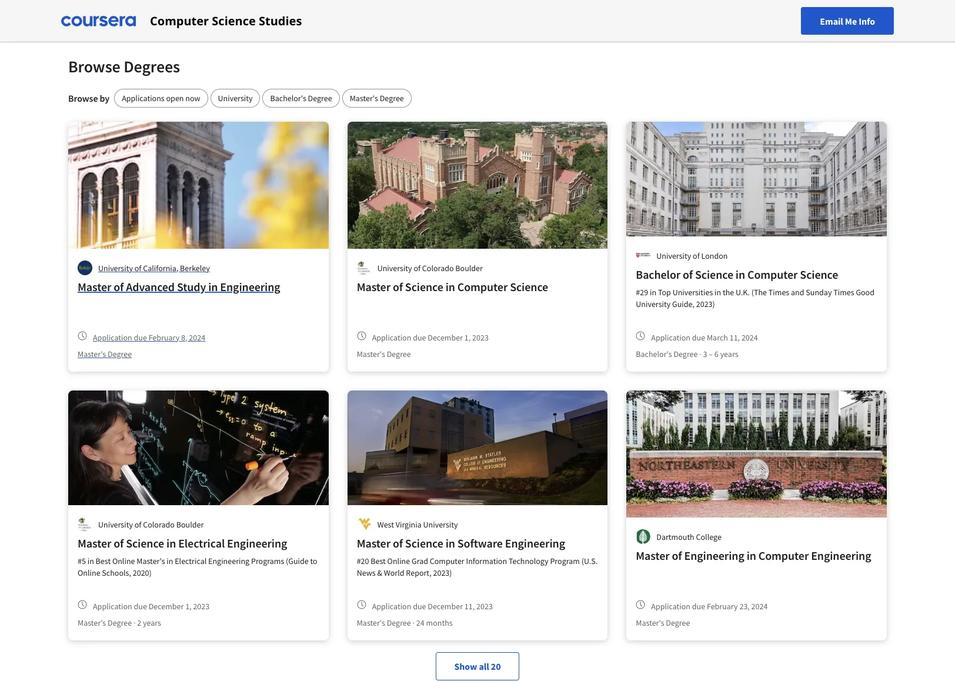 Task type: vqa. For each thing, say whether or not it's contained in the screenshot.
APPLICATION DUE FEBRUARY 8, 2024
yes



Task type: describe. For each thing, give the bounding box(es) containing it.
degree inside button
[[380, 93, 404, 104]]

University button
[[210, 89, 260, 108]]

information
[[466, 556, 507, 566]]

3
[[703, 349, 707, 359]]

bachelor's degree · 3 – 6 years
[[636, 349, 738, 359]]

all
[[479, 660, 489, 672]]

master's degree · 2 years
[[78, 618, 161, 628]]

march
[[707, 332, 728, 343]]

&
[[377, 568, 382, 578]]

0 horizontal spatial online
[[78, 568, 100, 578]]

(the
[[751, 287, 767, 298]]

good
[[856, 287, 875, 298]]

bachelor's for bachelor's degree · 3 – 6 years
[[636, 349, 672, 359]]

universities
[[673, 287, 713, 298]]

due for master of science in electrical engineering
[[134, 601, 147, 611]]

master's inside button
[[350, 93, 378, 104]]

virginia
[[396, 519, 422, 530]]

boulder for master of science in computer science
[[455, 263, 483, 273]]

due for bachelor of science in computer science
[[692, 332, 705, 343]]

west virginia university logo image
[[357, 517, 371, 532]]

browse degrees
[[68, 56, 180, 77]]

applications open now
[[122, 93, 200, 104]]

application due february 8, 2024
[[93, 332, 205, 343]]

6
[[715, 349, 719, 359]]

california,
[[143, 263, 178, 273]]

now
[[185, 93, 200, 104]]

schools,
[[102, 568, 131, 578]]

Master's Degree button
[[342, 89, 412, 108]]

(u.s.
[[581, 556, 598, 566]]

browse for browse by
[[68, 92, 98, 104]]

bachelor of science in computer science #29 in top universities in the u.k. (the times and sunday times good university guide, 2023)
[[636, 267, 875, 309]]

months
[[426, 618, 453, 628]]

application for master of science in electrical engineering
[[93, 601, 132, 611]]

master for master of science in software engineering #20 best online grad computer information technology program (u.s. news & world report, 2023)
[[357, 536, 391, 550]]

technology
[[509, 556, 549, 566]]

world
[[384, 568, 404, 578]]

bachelor's for bachelor's degree
[[270, 93, 306, 104]]

university of london
[[657, 250, 728, 261]]

master of science in electrical engineering #5 in best online master's in electrical engineering programs (guide to online schools, 2020)
[[78, 536, 317, 578]]

me
[[845, 15, 857, 27]]

advanced
[[126, 279, 175, 294]]

info
[[859, 15, 875, 27]]

application due december 11, 2023
[[372, 601, 493, 611]]

0 horizontal spatial 1,
[[185, 601, 192, 611]]

studies
[[259, 13, 302, 29]]

1 vertical spatial application due december 1, 2023
[[93, 601, 210, 611]]

software
[[457, 536, 503, 550]]

berkeley
[[180, 263, 210, 273]]

study
[[177, 279, 206, 294]]

london
[[701, 250, 728, 261]]

#20
[[357, 556, 369, 566]]

2023 for master of science in software engineering
[[476, 601, 493, 611]]

8,
[[181, 332, 187, 343]]

university of california, berkeley logo image
[[78, 261, 92, 275]]

master of advanced study in engineering
[[78, 279, 280, 294]]

december for master of science in electrical engineering
[[149, 601, 184, 611]]

program
[[550, 556, 580, 566]]

23,
[[740, 601, 750, 611]]

11, for computer
[[730, 332, 740, 343]]

guide,
[[672, 299, 695, 309]]

email me info button
[[801, 7, 894, 35]]

december for master of science in software engineering
[[428, 601, 463, 611]]

of inside 'master of science in electrical engineering #5 in best online master's in electrical engineering programs (guide to online schools, 2020)'
[[114, 536, 124, 550]]

in inside the master of science in software engineering #20 best online grad computer information technology program (u.s. news & world report, 2023)
[[446, 536, 455, 550]]

february for 23,
[[707, 601, 738, 611]]

2
[[137, 618, 141, 628]]

–
[[709, 349, 713, 359]]

#5
[[78, 556, 86, 566]]

2024 right "23,"
[[751, 601, 768, 611]]

west virginia university
[[377, 519, 458, 530]]

engineering for in
[[220, 279, 280, 294]]

master for master of science in electrical engineering #5 in best online master's in electrical engineering programs (guide to online schools, 2020)
[[78, 536, 111, 550]]

engineering for computer
[[811, 548, 871, 563]]

· for computer
[[699, 349, 702, 359]]

december down the master of science in computer science
[[428, 332, 463, 343]]

application for master of science in software engineering
[[372, 601, 411, 611]]

university of colorado boulder for master of science in computer science
[[377, 263, 483, 273]]

master for master of engineering in computer engineering
[[636, 548, 670, 563]]

and
[[791, 287, 804, 298]]

(guide
[[286, 556, 309, 566]]

of inside bachelor of science in computer science #29 in top universities in the u.k. (the times and sunday times good university guide, 2023)
[[683, 267, 693, 282]]

· for electrical
[[133, 618, 136, 628]]

master's degree inside button
[[350, 93, 404, 104]]

colorado for master of science in computer science
[[422, 263, 454, 273]]

news
[[357, 568, 376, 578]]

application due february 23, 2024
[[651, 601, 768, 611]]

online inside the master of science in software engineering #20 best online grad computer information technology program (u.s. news & world report, 2023)
[[387, 556, 410, 566]]

the
[[723, 287, 734, 298]]

master for master of advanced study in engineering
[[78, 279, 111, 294]]

grad
[[412, 556, 428, 566]]

dartmouth
[[657, 531, 694, 542]]

show all 20 button
[[436, 652, 520, 680]]

browse by
[[68, 92, 109, 104]]

0 horizontal spatial years
[[143, 618, 161, 628]]

1 times from the left
[[769, 287, 789, 298]]

2023 for master of science in electrical engineering
[[193, 601, 210, 611]]

of inside the master of science in software engineering #20 best online grad computer information technology program (u.s. news & world report, 2023)
[[393, 536, 403, 550]]

computer for master of engineering in computer engineering
[[759, 548, 809, 563]]

2023) inside bachelor of science in computer science #29 in top universities in the u.k. (the times and sunday times good university guide, 2023)
[[696, 299, 715, 309]]

master of engineering in computer engineering
[[636, 548, 871, 563]]

best inside the master of science in software engineering #20 best online grad computer information technology program (u.s. news & world report, 2023)
[[371, 556, 386, 566]]

application for bachelor of science in computer science
[[651, 332, 690, 343]]

colorado for master of science in electrical engineering
[[143, 519, 175, 530]]

college
[[696, 531, 722, 542]]



Task type: locate. For each thing, give the bounding box(es) containing it.
university inside bachelor of science in computer science #29 in top universities in the u.k. (the times and sunday times good university guide, 2023)
[[636, 299, 671, 309]]

show all 20
[[454, 660, 501, 672]]

university of colorado boulder up 2020)
[[98, 519, 204, 530]]

science
[[212, 13, 256, 29], [695, 267, 733, 282], [800, 267, 838, 282], [405, 279, 443, 294], [510, 279, 548, 294], [126, 536, 164, 550], [405, 536, 443, 550]]

sunday
[[806, 287, 832, 298]]

years right 2
[[143, 618, 161, 628]]

1, down 'master of science in electrical engineering #5 in best online master's in electrical engineering programs (guide to online schools, 2020)'
[[185, 601, 192, 611]]

0 vertical spatial boulder
[[455, 263, 483, 273]]

best up &
[[371, 556, 386, 566]]

1 horizontal spatial boulder
[[455, 263, 483, 273]]

2023)
[[696, 299, 715, 309], [433, 568, 452, 578]]

browse left by
[[68, 92, 98, 104]]

1 horizontal spatial bachelor's
[[636, 349, 672, 359]]

1 vertical spatial university of colorado boulder logo image
[[78, 517, 92, 532]]

colorado up 'master of science in electrical engineering #5 in best online master's in electrical engineering programs (guide to online schools, 2020)'
[[143, 519, 175, 530]]

report,
[[406, 568, 431, 578]]

2 best from the left
[[371, 556, 386, 566]]

1 vertical spatial bachelor's
[[636, 349, 672, 359]]

university of colorado boulder up the master of science in computer science
[[377, 263, 483, 273]]

by
[[100, 92, 109, 104]]

· for software
[[413, 618, 415, 628]]

2023) inside the master of science in software engineering #20 best online grad computer information technology program (u.s. news & world report, 2023)
[[433, 568, 452, 578]]

february
[[149, 332, 180, 343], [707, 601, 738, 611]]

0 vertical spatial university of colorado boulder
[[377, 263, 483, 273]]

application for master of advanced study in engineering
[[93, 332, 132, 343]]

top
[[658, 287, 671, 298]]

2023) down universities
[[696, 299, 715, 309]]

2 horizontal spatial ·
[[699, 349, 702, 359]]

2 browse from the top
[[68, 92, 98, 104]]

1 vertical spatial browse
[[68, 92, 98, 104]]

1 horizontal spatial university of colorado boulder
[[377, 263, 483, 273]]

1 vertical spatial colorado
[[143, 519, 175, 530]]

0 vertical spatial electrical
[[178, 536, 225, 550]]

0 vertical spatial application due december 1, 2023
[[372, 332, 489, 343]]

electrical
[[178, 536, 225, 550], [175, 556, 207, 566]]

master's degree
[[350, 93, 404, 104], [78, 349, 132, 359], [357, 349, 411, 359], [636, 618, 690, 628]]

dartmouth college
[[657, 531, 722, 542]]

1 horizontal spatial 1,
[[465, 332, 471, 343]]

years
[[720, 349, 738, 359], [143, 618, 161, 628]]

0 horizontal spatial times
[[769, 287, 789, 298]]

applications
[[122, 93, 165, 104]]

computer inside the master of science in software engineering #20 best online grad computer information technology program (u.s. news & world report, 2023)
[[430, 556, 464, 566]]

degree inside button
[[308, 93, 332, 104]]

2 horizontal spatial online
[[387, 556, 410, 566]]

master's inside 'master of science in electrical engineering #5 in best online master's in electrical engineering programs (guide to online schools, 2020)'
[[137, 556, 165, 566]]

application due december 1, 2023 down the master of science in computer science
[[372, 332, 489, 343]]

11, for software
[[465, 601, 475, 611]]

december down 2020)
[[149, 601, 184, 611]]

february left 8,
[[149, 332, 180, 343]]

0 vertical spatial years
[[720, 349, 738, 359]]

application
[[93, 332, 132, 343], [372, 332, 411, 343], [651, 332, 690, 343], [93, 601, 132, 611], [372, 601, 411, 611], [651, 601, 690, 611]]

master inside 'master of science in electrical engineering #5 in best online master's in electrical engineering programs (guide to online schools, 2020)'
[[78, 536, 111, 550]]

0 horizontal spatial 2023)
[[433, 568, 452, 578]]

west
[[377, 519, 394, 530]]

2024 for master of advanced study in engineering
[[189, 332, 205, 343]]

university of california, berkeley
[[98, 263, 210, 273]]

1 vertical spatial boulder
[[176, 519, 204, 530]]

1 vertical spatial 2023)
[[433, 568, 452, 578]]

of
[[693, 250, 700, 261], [135, 263, 141, 273], [414, 263, 421, 273], [683, 267, 693, 282], [114, 279, 124, 294], [393, 279, 403, 294], [135, 519, 141, 530], [114, 536, 124, 550], [393, 536, 403, 550], [672, 548, 682, 563]]

0 horizontal spatial ·
[[133, 618, 136, 628]]

master of science in computer science
[[357, 279, 548, 294]]

0 vertical spatial university of colorado boulder logo image
[[357, 261, 371, 275]]

24
[[416, 618, 424, 628]]

u.k.
[[736, 287, 750, 298]]

11, down information
[[465, 601, 475, 611]]

master's
[[350, 93, 378, 104], [78, 349, 106, 359], [357, 349, 385, 359], [137, 556, 165, 566], [78, 618, 106, 628], [357, 618, 385, 628], [636, 618, 664, 628]]

university of colorado boulder for master of science in electrical engineering
[[98, 519, 204, 530]]

bachelor's
[[270, 93, 306, 104], [636, 349, 672, 359]]

engineering for software
[[505, 536, 565, 550]]

show
[[454, 660, 477, 672]]

1 vertical spatial years
[[143, 618, 161, 628]]

0 vertical spatial february
[[149, 332, 180, 343]]

20
[[491, 660, 501, 672]]

application due december 1, 2023 up 2
[[93, 601, 210, 611]]

online up schools,
[[112, 556, 135, 566]]

0 vertical spatial bachelor's
[[270, 93, 306, 104]]

1, down the master of science in computer science
[[465, 332, 471, 343]]

0 vertical spatial colorado
[[422, 263, 454, 273]]

1 horizontal spatial ·
[[413, 618, 415, 628]]

programs
[[251, 556, 284, 566]]

boulder up 'master of science in electrical engineering #5 in best online master's in electrical engineering programs (guide to online schools, 2020)'
[[176, 519, 204, 530]]

0 horizontal spatial best
[[96, 556, 111, 566]]

2023) right report,
[[433, 568, 452, 578]]

1 horizontal spatial february
[[707, 601, 738, 611]]

university of colorado boulder logo image
[[357, 261, 371, 275], [78, 517, 92, 532]]

1 horizontal spatial years
[[720, 349, 738, 359]]

0 vertical spatial 1,
[[465, 332, 471, 343]]

0 horizontal spatial february
[[149, 332, 180, 343]]

0 horizontal spatial application due december 1, 2023
[[93, 601, 210, 611]]

0 horizontal spatial university of colorado boulder logo image
[[78, 517, 92, 532]]

best
[[96, 556, 111, 566], [371, 556, 386, 566]]

bachelor's left the 3
[[636, 349, 672, 359]]

colorado up the master of science in computer science
[[422, 263, 454, 273]]

2023 down 'master of science in electrical engineering #5 in best online master's in electrical engineering programs (guide to online schools, 2020)'
[[193, 601, 210, 611]]

university of london logo image
[[636, 248, 651, 263]]

degrees
[[124, 56, 180, 77]]

Applications open now button
[[114, 89, 208, 108]]

· left 2
[[133, 618, 136, 628]]

dartmouth college logo image
[[636, 529, 651, 544]]

1,
[[465, 332, 471, 343], [185, 601, 192, 611]]

2024 right 8,
[[189, 332, 205, 343]]

engineering for electrical
[[227, 536, 287, 550]]

#29
[[636, 287, 648, 298]]

application due march 11, 2024
[[651, 332, 758, 343]]

engineering
[[220, 279, 280, 294], [227, 536, 287, 550], [505, 536, 565, 550], [684, 548, 744, 563], [811, 548, 871, 563], [208, 556, 249, 566]]

bachelor's inside button
[[270, 93, 306, 104]]

master's degree · 24 months
[[357, 618, 453, 628]]

online down #5
[[78, 568, 100, 578]]

0 vertical spatial 11,
[[730, 332, 740, 343]]

0 horizontal spatial university of colorado boulder
[[98, 519, 204, 530]]

times
[[769, 287, 789, 298], [834, 287, 854, 298]]

university of colorado boulder logo image for master of science in computer science
[[357, 261, 371, 275]]

bachelor's right university button
[[270, 93, 306, 104]]

colorado
[[422, 263, 454, 273], [143, 519, 175, 530]]

2024 right march
[[742, 332, 758, 343]]

1 best from the left
[[96, 556, 111, 566]]

years right 6
[[720, 349, 738, 359]]

computer for bachelor of science in computer science #29 in top universities in the u.k. (the times and sunday times good university guide, 2023)
[[748, 267, 798, 282]]

due for master of science in software engineering
[[413, 601, 426, 611]]

2024
[[189, 332, 205, 343], [742, 332, 758, 343], [751, 601, 768, 611]]

Bachelor's Degree button
[[263, 89, 340, 108]]

2023 down information
[[476, 601, 493, 611]]

1 horizontal spatial colorado
[[422, 263, 454, 273]]

1 horizontal spatial online
[[112, 556, 135, 566]]

december up months
[[428, 601, 463, 611]]

boulder up the master of science in computer science
[[455, 263, 483, 273]]

best up schools,
[[96, 556, 111, 566]]

computer inside bachelor of science in computer science #29 in top universities in the u.k. (the times and sunday times good university guide, 2023)
[[748, 267, 798, 282]]

0 vertical spatial 2023)
[[696, 299, 715, 309]]

coursera image
[[61, 11, 136, 30]]

browse up browse by in the left of the page
[[68, 56, 120, 77]]

master
[[78, 279, 111, 294], [357, 279, 391, 294], [78, 536, 111, 550], [357, 536, 391, 550], [636, 548, 670, 563]]

email me info
[[820, 15, 875, 27]]

computer for master of science in computer science
[[457, 279, 508, 294]]

university of colorado boulder logo image for master of science in electrical engineering
[[78, 517, 92, 532]]

2020)
[[133, 568, 152, 578]]

11,
[[730, 332, 740, 343], [465, 601, 475, 611]]

·
[[699, 349, 702, 359], [133, 618, 136, 628], [413, 618, 415, 628]]

to
[[310, 556, 317, 566]]

online
[[112, 556, 135, 566], [387, 556, 410, 566], [78, 568, 100, 578]]

browse for browse degrees
[[68, 56, 120, 77]]

0 horizontal spatial boulder
[[176, 519, 204, 530]]

1 vertical spatial electrical
[[175, 556, 207, 566]]

1 vertical spatial 11,
[[465, 601, 475, 611]]

1 vertical spatial university of colorado boulder
[[98, 519, 204, 530]]

degree
[[308, 93, 332, 104], [380, 93, 404, 104], [108, 349, 132, 359], [387, 349, 411, 359], [674, 349, 698, 359], [108, 618, 132, 628], [387, 618, 411, 628], [666, 618, 690, 628]]

0 horizontal spatial 11,
[[465, 601, 475, 611]]

bachelor
[[636, 267, 681, 282]]

master inside the master of science in software engineering #20 best online grad computer information technology program (u.s. news & world report, 2023)
[[357, 536, 391, 550]]

0 vertical spatial browse
[[68, 56, 120, 77]]

master of science in software engineering #20 best online grad computer information technology program (u.s. news & world report, 2023)
[[357, 536, 598, 578]]

february for 8,
[[149, 332, 180, 343]]

1 horizontal spatial best
[[371, 556, 386, 566]]

1 horizontal spatial application due december 1, 2023
[[372, 332, 489, 343]]

· left the 24 at the bottom
[[413, 618, 415, 628]]

university
[[218, 93, 253, 104], [657, 250, 691, 261], [98, 263, 133, 273], [377, 263, 412, 273], [636, 299, 671, 309], [98, 519, 133, 530], [423, 519, 458, 530]]

1 vertical spatial 1,
[[185, 601, 192, 611]]

science inside 'master of science in electrical engineering #5 in best online master's in electrical engineering programs (guide to online schools, 2020)'
[[126, 536, 164, 550]]

1 horizontal spatial university of colorado boulder logo image
[[357, 261, 371, 275]]

0 horizontal spatial bachelor's
[[270, 93, 306, 104]]

2023 down the master of science in computer science
[[472, 332, 489, 343]]

engineering inside the master of science in software engineering #20 best online grad computer information technology program (u.s. news & world report, 2023)
[[505, 536, 565, 550]]

browse by group
[[114, 89, 412, 108]]

1 vertical spatial february
[[707, 601, 738, 611]]

1 horizontal spatial times
[[834, 287, 854, 298]]

bachelor's degree
[[270, 93, 332, 104]]

times left and
[[769, 287, 789, 298]]

2024 for bachelor of science in computer science
[[742, 332, 758, 343]]

science inside the master of science in software engineering #20 best online grad computer information technology program (u.s. news & world report, 2023)
[[405, 536, 443, 550]]

master for master of science in computer science
[[357, 279, 391, 294]]

0 horizontal spatial colorado
[[143, 519, 175, 530]]

boulder for master of science in electrical engineering
[[176, 519, 204, 530]]

1 horizontal spatial 2023)
[[696, 299, 715, 309]]

email
[[820, 15, 843, 27]]

online up world
[[387, 556, 410, 566]]

best inside 'master of science in electrical engineering #5 in best online master's in electrical engineering programs (guide to online schools, 2020)'
[[96, 556, 111, 566]]

11, right march
[[730, 332, 740, 343]]

due for master of advanced study in engineering
[[134, 332, 147, 343]]

university inside button
[[218, 93, 253, 104]]

times left 'good'
[[834, 287, 854, 298]]

1 horizontal spatial 11,
[[730, 332, 740, 343]]

2 times from the left
[[834, 287, 854, 298]]

1 browse from the top
[[68, 56, 120, 77]]

· left the 3
[[699, 349, 702, 359]]

application due december 1, 2023
[[372, 332, 489, 343], [93, 601, 210, 611]]

in
[[736, 267, 745, 282], [208, 279, 218, 294], [446, 279, 455, 294], [650, 287, 656, 298], [715, 287, 721, 298], [166, 536, 176, 550], [446, 536, 455, 550], [747, 548, 756, 563], [87, 556, 94, 566], [167, 556, 173, 566]]

2023
[[472, 332, 489, 343], [193, 601, 210, 611], [476, 601, 493, 611]]

open
[[166, 93, 184, 104]]

february left "23,"
[[707, 601, 738, 611]]

december
[[428, 332, 463, 343], [149, 601, 184, 611], [428, 601, 463, 611]]

computer science studies
[[150, 13, 302, 29]]



